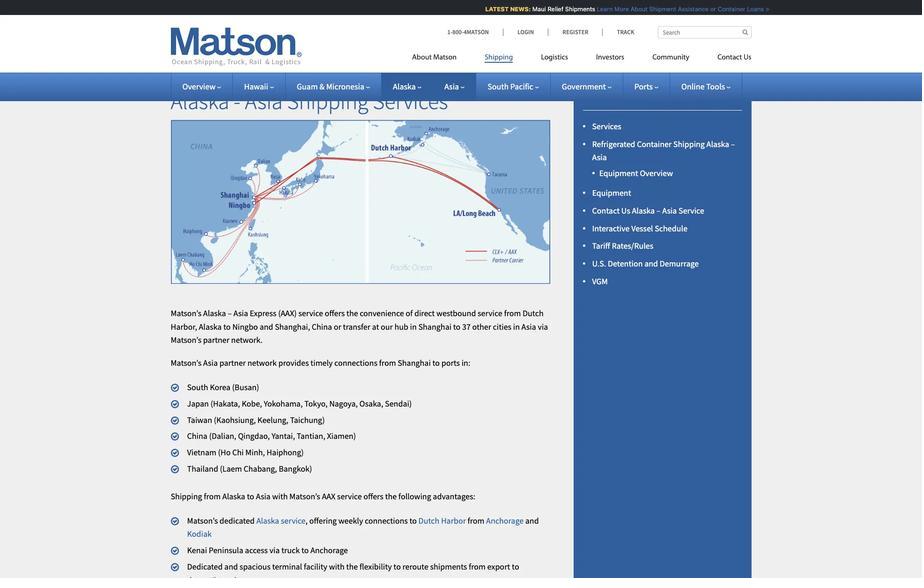 Task type: locate. For each thing, give the bounding box(es) containing it.
offers up matson's dedicated alaska service , offering weekly connections to dutch harbor from anchorage and kodiak
[[364, 491, 384, 502]]

guam & micronesia link
[[297, 81, 370, 92]]

1 horizontal spatial or
[[334, 321, 341, 332]]

alaska – asia links section
[[562, 67, 763, 578]]

0 vertical spatial or
[[707, 5, 712, 13]]

with for asia
[[272, 491, 288, 502]]

1 vertical spatial about
[[412, 54, 432, 61]]

1 horizontal spatial dutch
[[523, 308, 544, 318]]

0 vertical spatial services
[[373, 87, 448, 115]]

0 horizontal spatial south
[[187, 382, 208, 393]]

dedicated and spacious terminal facility with the flexibility to reroute shipments from export to domestic or vice versa
[[187, 561, 519, 578]]

0 vertical spatial shanghai
[[419, 321, 452, 332]]

alaska – asia links
[[583, 90, 665, 103]]

login
[[518, 28, 534, 36]]

service right aax
[[337, 491, 362, 502]]

2 vertical spatial or
[[221, 575, 229, 578]]

container up equipment overview
[[637, 138, 672, 149]]

to right truck
[[302, 545, 309, 556]]

china down the taiwan on the bottom of page
[[187, 431, 208, 442]]

contact inside alaska – asia links "section"
[[592, 205, 620, 216]]

truck
[[282, 545, 300, 556]]

from inside matson's dedicated alaska service , offering weekly connections to dutch harbor from anchorage and kodiak
[[468, 515, 485, 526]]

minh,
[[246, 447, 265, 458]]

1 vertical spatial or
[[334, 321, 341, 332]]

and up "vice" on the left bottom of page
[[224, 561, 238, 572]]

0 horizontal spatial offers
[[325, 308, 345, 318]]

maui
[[529, 5, 542, 13]]

terminal
[[272, 561, 302, 572]]

and inside the dedicated and spacious terminal facility with the flexibility to reroute shipments from export to domestic or vice versa
[[224, 561, 238, 572]]

asia link
[[445, 81, 465, 92]]

bangkok)
[[279, 463, 312, 474]]

long beach image
[[453, 155, 558, 260]]

ningbo image
[[203, 149, 308, 254]]

0 vertical spatial offers
[[325, 308, 345, 318]]

vessel
[[632, 223, 653, 234]]

shipping inside refrigerated container shipping alaska – asia
[[674, 138, 705, 149]]

contact up interactive
[[592, 205, 620, 216]]

1 vertical spatial anchorage
[[311, 545, 348, 556]]

matson's alaska – asia express (aax) service offers the convenience of direct westbound service from dutch harbor, alaska to ningbo and shanghai, china or transfer at our hub in shanghai to 37 other cities in asia via matson's partner network.
[[171, 308, 548, 345]]

800-
[[453, 28, 464, 36]]

direct
[[415, 308, 435, 318]]

the inside matson's alaska – asia express (aax) service offers the convenience of direct westbound service from dutch harbor, alaska to ningbo and shanghai, china or transfer at our hub in shanghai to 37 other cities in asia via matson's partner network.
[[347, 308, 358, 318]]

with right facility
[[329, 561, 345, 572]]

0 vertical spatial via
[[538, 321, 548, 332]]

asia down refrigerated
[[592, 152, 607, 163]]

to left ports
[[433, 358, 440, 368]]

or inside the dedicated and spacious terminal facility with the flexibility to reroute shipments from export to domestic or vice versa
[[221, 575, 229, 578]]

container
[[714, 5, 742, 13], [637, 138, 672, 149]]

schedule
[[655, 223, 688, 234]]

overview link
[[182, 81, 221, 92]]

overview left -
[[182, 81, 216, 92]]

tantian,
[[297, 431, 325, 442]]

us up interactive vessel schedule
[[622, 205, 631, 216]]

0 vertical spatial dutch
[[523, 308, 544, 318]]

1 horizontal spatial china
[[312, 321, 332, 332]]

in right cities
[[513, 321, 520, 332]]

shipping link
[[471, 49, 527, 68]]

blue matson logo with ocean, shipping, truck, rail and logistics written beneath it. image
[[171, 28, 302, 66]]

1 horizontal spatial contact
[[718, 54, 742, 61]]

0 vertical spatial the
[[347, 308, 358, 318]]

us inside 'contact us' link
[[744, 54, 752, 61]]

matson ship at dutch harbor image
[[0, 0, 922, 67]]

anchorage up export
[[486, 515, 524, 526]]

with up alaska service link
[[272, 491, 288, 502]]

0 vertical spatial about
[[627, 5, 644, 13]]

1 vertical spatial via
[[270, 545, 280, 556]]

services
[[373, 87, 448, 115], [592, 121, 622, 132]]

top menu navigation
[[412, 49, 752, 68]]

and down express
[[260, 321, 273, 332]]

anchorage up facility
[[311, 545, 348, 556]]

asia down chabang,
[[256, 491, 271, 502]]

contact up tools
[[718, 54, 742, 61]]

1 vertical spatial equipment
[[592, 187, 631, 198]]

guam & micronesia
[[297, 81, 365, 92]]

0 vertical spatial south
[[488, 81, 509, 92]]

equipment down equipment overview
[[592, 187, 631, 198]]

1 vertical spatial south
[[187, 382, 208, 393]]

more
[[611, 5, 625, 13]]

track link
[[603, 28, 635, 36]]

about matson
[[412, 54, 457, 61]]

anchorage
[[486, 515, 524, 526], [311, 545, 348, 556]]

1 horizontal spatial overview
[[640, 168, 673, 179]]

0 vertical spatial anchorage
[[486, 515, 524, 526]]

1 horizontal spatial via
[[538, 321, 548, 332]]

1 vertical spatial us
[[622, 205, 631, 216]]

container left 'loans'
[[714, 5, 742, 13]]

the
[[347, 308, 358, 318], [385, 491, 397, 502], [346, 561, 358, 572]]

contact for contact us alaska – asia service
[[592, 205, 620, 216]]

services inside alaska – asia links "section"
[[592, 121, 622, 132]]

1 vertical spatial contact
[[592, 205, 620, 216]]

tokyo,
[[305, 398, 328, 409]]

from down our
[[379, 358, 396, 368]]

china (dalian, qingdao, yantai, tantian, xiamen)
[[187, 431, 356, 442]]

from
[[504, 308, 521, 318], [379, 358, 396, 368], [204, 491, 221, 502], [468, 515, 485, 526], [469, 561, 486, 572]]

shanghai left ports
[[398, 358, 431, 368]]

weekly
[[339, 515, 363, 526]]

export
[[488, 561, 510, 572]]

in right hub on the bottom left of page
[[410, 321, 417, 332]]

service up shanghai,
[[299, 308, 323, 318]]

about left matson
[[412, 54, 432, 61]]

1 horizontal spatial south
[[488, 81, 509, 92]]

south for south korea (busan)
[[187, 382, 208, 393]]

vietnam
[[187, 447, 216, 458]]

0 horizontal spatial container
[[637, 138, 672, 149]]

1 vertical spatial with
[[329, 561, 345, 572]]

0 horizontal spatial or
[[221, 575, 229, 578]]

contact inside 'contact us' link
[[718, 54, 742, 61]]

0 horizontal spatial in
[[410, 321, 417, 332]]

from left export
[[469, 561, 486, 572]]

0 vertical spatial china
[[312, 321, 332, 332]]

matson's for matson's asia partner network provides timely connections from shanghai to ports in:
[[171, 358, 202, 368]]

facility
[[304, 561, 327, 572]]

dedicated
[[187, 561, 223, 572]]

south up the 'japan'
[[187, 382, 208, 393]]

0 horizontal spatial dutch
[[419, 515, 440, 526]]

connections right "timely"
[[335, 358, 378, 368]]

from up cities
[[504, 308, 521, 318]]

dutch inside matson's dedicated alaska service , offering weekly connections to dutch harbor from anchorage and kodiak
[[419, 515, 440, 526]]

reroute
[[403, 561, 429, 572]]

– inside refrigerated container shipping alaska – asia
[[731, 138, 735, 149]]

shipping from alaska to asia with matson's aax service offers the following advantages:
[[171, 491, 476, 502]]

anchorage link
[[486, 515, 524, 526]]

connections right weekly
[[365, 515, 408, 526]]

offers inside matson's alaska – asia express (aax) service offers the convenience of direct westbound service from dutch harbor, alaska to ningbo and shanghai, china or transfer at our hub in shanghai to 37 other cities in asia via matson's partner network.
[[325, 308, 345, 318]]

1 horizontal spatial offers
[[364, 491, 384, 502]]

equipment up equipment link
[[599, 168, 638, 179]]

ports
[[635, 81, 653, 92]]

from down thailand
[[204, 491, 221, 502]]

(kaohsiung,
[[214, 414, 256, 425]]

access
[[245, 545, 268, 556]]

equipment for equipment link
[[592, 187, 631, 198]]

1 horizontal spatial in
[[513, 321, 520, 332]]

via right cities
[[538, 321, 548, 332]]

None search field
[[658, 26, 752, 38]]

about matson link
[[412, 49, 471, 68]]

matson's dedicated alaska service , offering weekly connections to dutch harbor from anchorage and kodiak
[[187, 515, 539, 539]]

rates/rules
[[612, 241, 654, 251]]

us inside alaska – asia links "section"
[[622, 205, 631, 216]]

0 horizontal spatial anchorage
[[311, 545, 348, 556]]

alaska inside refrigerated container shipping alaska – asia
[[707, 138, 730, 149]]

ports
[[442, 358, 460, 368]]

to down following
[[410, 515, 417, 526]]

1 vertical spatial overview
[[640, 168, 673, 179]]

1 horizontal spatial us
[[744, 54, 752, 61]]

matson's inside matson's dedicated alaska service , offering weekly connections to dutch harbor from anchorage and kodiak
[[187, 515, 218, 526]]

1 vertical spatial shanghai
[[398, 358, 431, 368]]

0 vertical spatial equipment
[[599, 168, 638, 179]]

overview inside alaska – asia links "section"
[[640, 168, 673, 179]]

of
[[406, 308, 413, 318]]

overview
[[182, 81, 216, 92], [640, 168, 673, 179]]

our
[[381, 321, 393, 332]]

from right harbor
[[468, 515, 485, 526]]

china right shanghai,
[[312, 321, 332, 332]]

1 vertical spatial services
[[592, 121, 622, 132]]

1 horizontal spatial with
[[329, 561, 345, 572]]

0 vertical spatial us
[[744, 54, 752, 61]]

interactive vessel schedule
[[592, 223, 688, 234]]

online
[[682, 81, 705, 92]]

(aax)
[[278, 308, 297, 318]]

offers up transfer
[[325, 308, 345, 318]]

0 vertical spatial partner
[[203, 335, 230, 345]]

0 horizontal spatial contact
[[592, 205, 620, 216]]

to left reroute at the left
[[394, 561, 401, 572]]

u.s. detention and demurrage
[[592, 258, 699, 269]]

vgm link
[[592, 276, 608, 287]]

and inside alaska – asia links "section"
[[645, 258, 658, 269]]

advantages:
[[433, 491, 476, 502]]

partner up south korea (busan) at the left bottom
[[220, 358, 246, 368]]

0 vertical spatial overview
[[182, 81, 216, 92]]

or left transfer
[[334, 321, 341, 332]]

or left "vice" on the left bottom of page
[[221, 575, 229, 578]]

shanghai image
[[203, 140, 308, 246]]

and inside matson's dedicated alaska service , offering weekly connections to dutch harbor from anchorage and kodiak
[[526, 515, 539, 526]]

0 vertical spatial with
[[272, 491, 288, 502]]

overview down refrigerated container shipping alaska – asia in the right top of the page
[[640, 168, 673, 179]]

kenai peninsula access via truck to anchorage
[[187, 545, 348, 556]]

investors
[[596, 54, 625, 61]]

kodiak link
[[187, 529, 212, 539]]

shipments
[[561, 5, 591, 13]]

other
[[472, 321, 491, 332]]

dutch harbor image
[[343, 100, 448, 205]]

service inside matson's dedicated alaska service , offering weekly connections to dutch harbor from anchorage and kodiak
[[281, 515, 306, 526]]

0 horizontal spatial with
[[272, 491, 288, 502]]

asia up the ningbo
[[234, 308, 248, 318]]

shanghai
[[419, 321, 452, 332], [398, 358, 431, 368]]

1 horizontal spatial services
[[592, 121, 622, 132]]

online tools
[[682, 81, 725, 92]]

0 horizontal spatial about
[[412, 54, 432, 61]]

or right assistance
[[707, 5, 712, 13]]

to left the ningbo
[[223, 321, 231, 332]]

south for south pacific
[[488, 81, 509, 92]]

1 horizontal spatial container
[[714, 5, 742, 13]]

1 horizontal spatial anchorage
[[486, 515, 524, 526]]

with inside the dedicated and spacious terminal facility with the flexibility to reroute shipments from export to domestic or vice versa
[[329, 561, 345, 572]]

1 vertical spatial dutch
[[419, 515, 440, 526]]

partner left network.
[[203, 335, 230, 345]]

kodiak
[[187, 529, 212, 539]]

us down search icon
[[744, 54, 752, 61]]

shanghai down the 'direct'
[[419, 321, 452, 332]]

ningbo
[[232, 321, 258, 332]]

about right more
[[627, 5, 644, 13]]

matson's for matson's alaska – asia express (aax) service offers the convenience of direct westbound service from dutch harbor, alaska to ningbo and shanghai, china or transfer at our hub in shanghai to 37 other cities in asia via matson's partner network.
[[171, 308, 202, 318]]

0 horizontal spatial us
[[622, 205, 631, 216]]

haiphong)
[[267, 447, 304, 458]]

container inside refrigerated container shipping alaska – asia
[[637, 138, 672, 149]]

hub
[[395, 321, 409, 332]]

south
[[488, 81, 509, 92], [187, 382, 208, 393]]

south left pacific
[[488, 81, 509, 92]]

and right anchorage link
[[526, 515, 539, 526]]

1 vertical spatial china
[[187, 431, 208, 442]]

to inside matson's dedicated alaska service , offering weekly connections to dutch harbor from anchorage and kodiak
[[410, 515, 417, 526]]

from inside matson's alaska – asia express (aax) service offers the convenience of direct westbound service from dutch harbor, alaska to ningbo and shanghai, china or transfer at our hub in shanghai to 37 other cities in asia via matson's partner network.
[[504, 308, 521, 318]]

thailand
[[187, 463, 218, 474]]

via
[[538, 321, 548, 332], [270, 545, 280, 556]]

and down rates/rules
[[645, 258, 658, 269]]

1 vertical spatial connections
[[365, 515, 408, 526]]

qingdao,
[[238, 431, 270, 442]]

provides
[[279, 358, 309, 368]]

to left 37
[[453, 321, 461, 332]]

the left following
[[385, 491, 397, 502]]

via left truck
[[270, 545, 280, 556]]

harbor,
[[171, 321, 197, 332]]

the up transfer
[[347, 308, 358, 318]]

contact
[[718, 54, 742, 61], [592, 205, 620, 216]]

0 vertical spatial contact
[[718, 54, 742, 61]]

to down 'thailand (laem chabang, bangkok)'
[[247, 491, 254, 502]]

the left flexibility
[[346, 561, 358, 572]]

tools
[[707, 81, 725, 92]]

versa
[[246, 575, 265, 578]]

1 vertical spatial container
[[637, 138, 672, 149]]

register link
[[548, 28, 603, 36]]

service left 'offering'
[[281, 515, 306, 526]]

2 vertical spatial the
[[346, 561, 358, 572]]

hawaii
[[244, 81, 268, 92]]

search image
[[743, 29, 748, 35]]

shipping
[[485, 54, 513, 61], [287, 87, 369, 115], [674, 138, 705, 149], [171, 491, 202, 502]]



Task type: describe. For each thing, give the bounding box(es) containing it.
Search search field
[[658, 26, 752, 38]]

tariff rates/rules
[[592, 241, 654, 251]]

taichung)
[[290, 414, 325, 425]]

in:
[[462, 358, 471, 368]]

south pacific link
[[488, 81, 539, 92]]

(dalian,
[[209, 431, 236, 442]]

0 horizontal spatial overview
[[182, 81, 216, 92]]

alaska - asia shipping services
[[171, 87, 448, 115]]

0 horizontal spatial china
[[187, 431, 208, 442]]

contact for contact us
[[718, 54, 742, 61]]

alaska link
[[393, 81, 422, 92]]

network
[[248, 358, 277, 368]]

service up other
[[478, 308, 503, 318]]

asia right cities
[[522, 321, 536, 332]]

china inside matson's alaska – asia express (aax) service offers the convenience of direct westbound service from dutch harbor, alaska to ningbo and shanghai, china or transfer at our hub in shanghai to 37 other cities in asia via matson's partner network.
[[312, 321, 332, 332]]

connections inside matson's dedicated alaska service , offering weekly connections to dutch harbor from anchorage and kodiak
[[365, 515, 408, 526]]

asia up schedule
[[663, 205, 677, 216]]

shipment
[[646, 5, 673, 13]]

transfer
[[343, 321, 371, 332]]

register
[[563, 28, 589, 36]]

0 vertical spatial connections
[[335, 358, 378, 368]]

peninsula
[[209, 545, 243, 556]]

contact us link
[[704, 49, 752, 68]]

following
[[399, 491, 431, 502]]

1 in from the left
[[410, 321, 417, 332]]

korea
[[210, 382, 231, 393]]

0 vertical spatial container
[[714, 5, 742, 13]]

micronesia
[[326, 81, 365, 92]]

us for contact us alaska – asia service
[[622, 205, 631, 216]]

vietnam (ho chi minh, haiphong)
[[187, 447, 304, 458]]

1 vertical spatial offers
[[364, 491, 384, 502]]

assistance
[[674, 5, 705, 13]]

ports link
[[635, 81, 659, 92]]

kenai
[[187, 545, 207, 556]]

cities
[[493, 321, 512, 332]]

alaska inside matson's dedicated alaska service , offering weekly connections to dutch harbor from anchorage and kodiak
[[256, 515, 279, 526]]

matson
[[433, 54, 457, 61]]

sendai)
[[385, 398, 412, 409]]

with for facility
[[329, 561, 345, 572]]

from inside the dedicated and spacious terminal facility with the flexibility to reroute shipments from export to domestic or vice versa
[[469, 561, 486, 572]]

community link
[[639, 49, 704, 68]]

equipment overview link
[[599, 168, 673, 179]]

guam
[[297, 81, 318, 92]]

>
[[762, 5, 766, 13]]

1 horizontal spatial about
[[627, 5, 644, 13]]

spacious
[[240, 561, 271, 572]]

1 vertical spatial partner
[[220, 358, 246, 368]]

via inside matson's alaska – asia express (aax) service offers the convenience of direct westbound service from dutch harbor, alaska to ningbo and shanghai, china or transfer at our hub in shanghai to 37 other cities in asia via matson's partner network.
[[538, 321, 548, 332]]

convenience
[[360, 308, 404, 318]]

relief
[[544, 5, 560, 13]]

asia inside refrigerated container shipping alaska – asia
[[592, 152, 607, 163]]

interactive
[[592, 223, 630, 234]]

the inside the dedicated and spacious terminal facility with the flexibility to reroute shipments from export to domestic or vice versa
[[346, 561, 358, 572]]

1-800-4matson link
[[447, 28, 503, 36]]

latest
[[482, 5, 505, 13]]

2 in from the left
[[513, 321, 520, 332]]

dutch inside matson's alaska – asia express (aax) service offers the convenience of direct westbound service from dutch harbor, alaska to ningbo and shanghai, china or transfer at our hub in shanghai to 37 other cities in asia via matson's partner network.
[[523, 308, 544, 318]]

express
[[250, 308, 277, 318]]

(busan)
[[232, 382, 259, 393]]

shipping inside top menu navigation
[[485, 54, 513, 61]]

japan
[[187, 398, 209, 409]]

track
[[617, 28, 635, 36]]

us for contact us
[[744, 54, 752, 61]]

services link
[[592, 121, 622, 132]]

to right export
[[512, 561, 519, 572]]

shanghai inside matson's alaska – asia express (aax) service offers the convenience of direct westbound service from dutch harbor, alaska to ningbo and shanghai, china or transfer at our hub in shanghai to 37 other cities in asia via matson's partner network.
[[419, 321, 452, 332]]

0 horizontal spatial services
[[373, 87, 448, 115]]

logistics
[[541, 54, 568, 61]]

learn
[[593, 5, 609, 13]]

equipment link
[[592, 187, 631, 198]]

online tools link
[[682, 81, 731, 92]]

community
[[653, 54, 690, 61]]

or inside matson's alaska – asia express (aax) service offers the convenience of direct westbound service from dutch harbor, alaska to ningbo and shanghai, china or transfer at our hub in shanghai to 37 other cities in asia via matson's partner network.
[[334, 321, 341, 332]]

asia left links on the top right
[[621, 90, 639, 103]]

service
[[679, 205, 705, 216]]

anchorage inside matson's dedicated alaska service , offering weekly connections to dutch harbor from anchorage and kodiak
[[486, 515, 524, 526]]

&
[[320, 81, 325, 92]]

– inside matson's alaska – asia express (aax) service offers the convenience of direct westbound service from dutch harbor, alaska to ningbo and shanghai, china or transfer at our hub in shanghai to 37 other cities in asia via matson's partner network.
[[228, 308, 232, 318]]

alaska services image
[[171, 120, 550, 284]]

about inside top menu navigation
[[412, 54, 432, 61]]

1-
[[447, 28, 453, 36]]

vice
[[231, 575, 244, 578]]

2 horizontal spatial or
[[707, 5, 712, 13]]

flexibility
[[360, 561, 392, 572]]

network.
[[231, 335, 263, 345]]

government link
[[562, 81, 612, 92]]

and inside matson's alaska – asia express (aax) service offers the convenience of direct westbound service from dutch harbor, alaska to ningbo and shanghai, china or transfer at our hub in shanghai to 37 other cities in asia via matson's partner network.
[[260, 321, 273, 332]]

u.s.
[[592, 258, 606, 269]]

latest news: maui relief shipments learn more about shipment assistance or container loans >
[[482, 5, 766, 13]]

(laem
[[220, 463, 242, 474]]

japan (hakata, kobe, yokohama, tokyo, nagoya, osaka, sendai)
[[187, 398, 412, 409]]

4matson
[[464, 28, 489, 36]]

u.s. detention and demurrage link
[[592, 258, 699, 269]]

refrigerated container shipping alaska – asia
[[592, 138, 735, 163]]

dedicated
[[220, 515, 255, 526]]

pacific
[[511, 81, 534, 92]]

partner inside matson's alaska – asia express (aax) service offers the convenience of direct westbound service from dutch harbor, alaska to ningbo and shanghai, china or transfer at our hub in shanghai to 37 other cities in asia via matson's partner network.
[[203, 335, 230, 345]]

nagoya,
[[329, 398, 358, 409]]

alaska service link
[[256, 515, 306, 526]]

asia up korea
[[203, 358, 218, 368]]

contact us alaska – asia service
[[592, 205, 705, 216]]

0 horizontal spatial via
[[270, 545, 280, 556]]

domestic
[[187, 575, 220, 578]]

,
[[306, 515, 308, 526]]

(ho
[[218, 447, 231, 458]]

detention
[[608, 258, 643, 269]]

investors link
[[582, 49, 639, 68]]

equipment for equipment overview
[[599, 168, 638, 179]]

asia down about matson link
[[445, 81, 459, 92]]

tariff rates/rules link
[[592, 241, 654, 251]]

hawaii link
[[244, 81, 274, 92]]

1 vertical spatial the
[[385, 491, 397, 502]]

asia right -
[[245, 87, 283, 115]]

login link
[[503, 28, 548, 36]]

matson's for matson's dedicated alaska service , offering weekly connections to dutch harbor from anchorage and kodiak
[[187, 515, 218, 526]]



Task type: vqa. For each thing, say whether or not it's contained in the screenshot.
The Safety,
no



